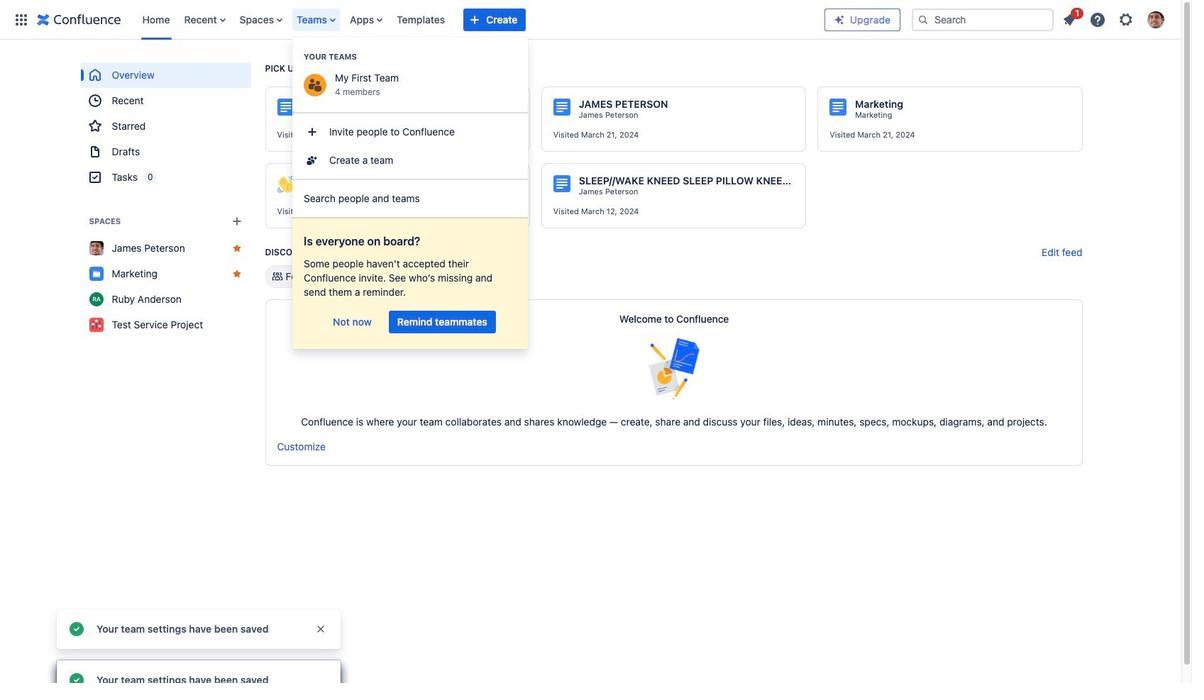 Task type: describe. For each thing, give the bounding box(es) containing it.
0 horizontal spatial list item
[[292, 0, 341, 39]]

2 success image from the top
[[68, 672, 85, 683]]

Search field
[[912, 8, 1054, 31]]

your teams group
[[292, 37, 528, 108]]

unstar this space image
[[231, 268, 242, 280]]

list item inside list
[[1056, 5, 1083, 31]]

0 horizontal spatial group
[[81, 62, 251, 190]]

:wave: image
[[277, 176, 294, 193]]

dismiss image
[[315, 624, 326, 635]]



Task type: locate. For each thing, give the bounding box(es) containing it.
None search field
[[912, 8, 1054, 31]]

success image
[[68, 621, 85, 638], [68, 672, 85, 683]]

create a space image
[[228, 213, 245, 230]]

list item up my first team image
[[292, 0, 341, 39]]

list item left help icon
[[1056, 5, 1083, 31]]

my first team image
[[304, 74, 326, 96]]

banner
[[0, 0, 1181, 40]]

0 horizontal spatial list
[[135, 0, 824, 39]]

1 success image from the top
[[68, 621, 85, 638]]

global element
[[9, 0, 824, 39]]

success image
[[68, 672, 85, 683]]

confluence image
[[37, 11, 121, 28], [37, 11, 121, 28]]

search image
[[917, 14, 929, 25]]

1 horizontal spatial list
[[1056, 5, 1173, 32]]

1 vertical spatial success image
[[68, 672, 85, 683]]

group
[[81, 62, 251, 190], [292, 112, 528, 179]]

heading
[[292, 51, 528, 62]]

unstar this space image
[[231, 243, 242, 254]]

list item
[[292, 0, 341, 39], [1056, 5, 1083, 31]]

1 horizontal spatial group
[[292, 112, 528, 179]]

notification icon image
[[1061, 11, 1078, 28]]

1 horizontal spatial list item
[[1056, 5, 1083, 31]]

settings icon image
[[1118, 11, 1135, 28]]

0 vertical spatial success image
[[68, 621, 85, 638]]

list
[[135, 0, 824, 39], [1056, 5, 1173, 32]]

:wave: image
[[277, 176, 294, 193]]

help icon image
[[1089, 11, 1106, 28]]

your profile and preferences image
[[1147, 11, 1164, 28]]

list for premium image
[[1056, 5, 1173, 32]]

list for appswitcher icon
[[135, 0, 824, 39]]

premium image
[[834, 14, 845, 25]]

appswitcher icon image
[[13, 11, 30, 28]]



Task type: vqa. For each thing, say whether or not it's contained in the screenshot.
bottom "Peterson"
no



